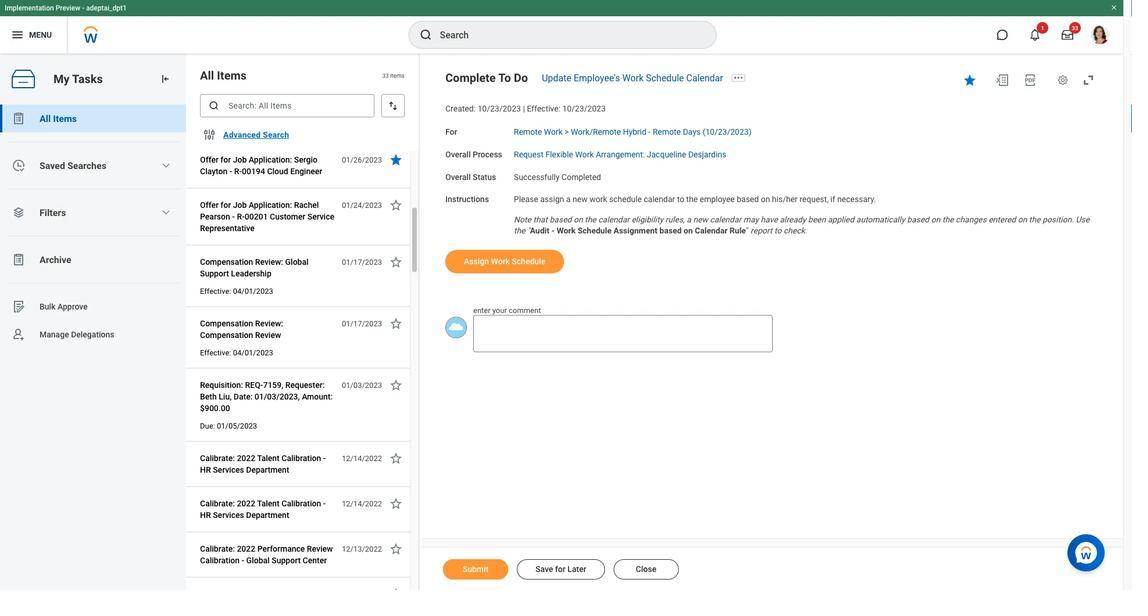 Task type: vqa. For each thing, say whether or not it's contained in the screenshot.
Start corresponding to Start Job Requisition
no



Task type: describe. For each thing, give the bounding box(es) containing it.
audit
[[530, 226, 550, 236]]

04/01/2023 for support
[[233, 287, 273, 296]]

01/26/2023
[[342, 156, 382, 164]]

cloud
[[267, 167, 288, 176]]

(10/23/2023)
[[703, 127, 752, 137]]

days
[[683, 127, 701, 137]]

instructions
[[446, 195, 489, 204]]

6 star image from the top
[[389, 588, 403, 591]]

1 vertical spatial calendar
[[695, 226, 728, 236]]

on down rules,
[[684, 226, 693, 236]]

applied
[[828, 215, 854, 225]]

items inside item list element
[[217, 69, 247, 82]]

2 " from the left
[[746, 226, 749, 236]]

calibration for 5th star image from the top
[[282, 499, 321, 509]]

advanced
[[223, 130, 261, 140]]

successfully
[[514, 172, 560, 182]]

clipboard image for archive
[[12, 253, 26, 267]]

bulk approve
[[40, 302, 88, 312]]

global inside compensation review: global support leadership
[[285, 257, 309, 267]]

r- for 00201
[[237, 212, 245, 222]]

perspective image
[[12, 206, 26, 220]]

calibrate: 2022 performance review calibration - global support center
[[200, 545, 333, 566]]

compensation review: global support leadership
[[200, 257, 309, 279]]

1 remote from the left
[[514, 127, 542, 137]]

based down rules,
[[660, 226, 682, 236]]

department for the calibrate: 2022 talent calibration - hr services department button related to 5th star image from the top
[[246, 511, 289, 521]]

compensation review: compensation review
[[200, 319, 283, 340]]

‎- for clayton
[[230, 167, 232, 176]]

the down the note
[[514, 226, 525, 236]]

2022 inside 'calibrate: 2022 performance review calibration - global support center'
[[237, 545, 255, 554]]

0 vertical spatial a
[[566, 195, 571, 204]]

have
[[761, 215, 778, 225]]

export to excel image
[[996, 73, 1010, 87]]

00201
[[245, 212, 268, 222]]

01/17/2023 for compensation review: global support leadership
[[342, 258, 382, 267]]

preview
[[56, 4, 80, 12]]

saved searches button
[[0, 152, 186, 180]]

for for clayton
[[221, 155, 231, 165]]

job for 00194
[[233, 155, 247, 165]]

0 vertical spatial calendar
[[686, 72, 723, 83]]

star image for 12/13/2022
[[389, 543, 403, 557]]

- inside 'calibrate: 2022 performance review calibration - global support center'
[[242, 556, 244, 566]]

delegations
[[71, 330, 114, 340]]

created:
[[446, 104, 476, 114]]

that
[[533, 215, 548, 225]]

pearson
[[200, 212, 230, 222]]

necessary.
[[838, 195, 876, 204]]

01/05/2023
[[217, 422, 257, 431]]

work/remote
[[571, 127, 621, 137]]

assignment
[[614, 226, 658, 236]]

33 button
[[1055, 22, 1081, 48]]

|
[[523, 104, 525, 114]]

desjardins
[[688, 150, 727, 159]]

overall status element
[[514, 165, 601, 183]]

rename image
[[12, 300, 26, 314]]

all items button
[[0, 105, 186, 133]]

04/01/2023 for review
[[233, 349, 273, 357]]

amount:
[[302, 392, 333, 402]]

bulk
[[40, 302, 56, 312]]

representative
[[200, 224, 255, 233]]

Search: All Items text field
[[200, 94, 375, 117]]

tasks
[[72, 72, 103, 86]]

- inside remote work > work/remote hybrid - remote days (10/23/2023) link
[[649, 127, 651, 137]]

compensation for review
[[200, 319, 253, 329]]

employee's
[[574, 72, 620, 83]]

bulk approve link
[[0, 293, 186, 321]]

enter
[[473, 306, 491, 315]]

close button
[[614, 560, 679, 580]]

2 horizontal spatial calendar
[[710, 215, 742, 225]]

calibrate: for calibrate: 2022 performance review calibration - global support center button
[[200, 545, 235, 554]]

request flexible work arrangement: jacqueline desjardins
[[514, 150, 727, 159]]

request
[[514, 150, 544, 159]]

requisition: req-7159, requester: beth liu, date: 01/03/2023, amount: $900.00
[[200, 381, 333, 414]]

saved
[[40, 160, 65, 171]]

requisition: req-7159, requester: beth liu, date: 01/03/2023, amount: $900.00 button
[[200, 379, 336, 416]]

offer for job application: rachel pearson ‎- r-00201 customer service representative button
[[200, 198, 336, 236]]

offer for offer for job application: sergio clayton ‎- r-00194 cloud engineer
[[200, 155, 219, 165]]

schedule
[[609, 195, 642, 204]]

notifications large image
[[1029, 29, 1041, 41]]

calibrate: for the calibrate: 2022 talent calibration - hr services department button related to 5th star image from the top
[[200, 499, 235, 509]]

2022 for fourth star image from the top
[[237, 454, 255, 464]]

implementation
[[5, 4, 54, 12]]

rachel
[[294, 200, 319, 210]]

center
[[303, 556, 327, 566]]

0 horizontal spatial calendar
[[598, 215, 630, 225]]

on right that
[[574, 215, 583, 225]]

department for fourth star image from the top's the calibrate: 2022 talent calibration - hr services department button
[[246, 466, 289, 475]]

request flexible work arrangement: jacqueline desjardins link
[[514, 147, 727, 159]]

close environment banner image
[[1111, 4, 1118, 11]]

star image for effective: 04/01/2023
[[389, 317, 403, 331]]

support inside 'calibrate: 2022 performance review calibration - global support center'
[[272, 556, 301, 566]]

offer for offer for job application: rachel pearson ‎- r-00201 customer service representative
[[200, 200, 219, 210]]

update employee's work schedule calendar
[[542, 72, 723, 83]]

note that based on the calendar eligibility rules, a new calendar may have already been applied automatically based on the changes entered on the position. use the "
[[514, 215, 1092, 236]]

save for later
[[536, 565, 586, 575]]

my tasks
[[54, 72, 103, 86]]

requester:
[[285, 381, 325, 390]]

calibrate: 2022 talent calibration - hr services department for fourth star image from the top's the calibrate: 2022 talent calibration - hr services department button
[[200, 454, 326, 475]]

eligibility
[[632, 215, 664, 225]]

star image for due: 01/05/2023
[[389, 379, 403, 393]]

2 star image from the top
[[389, 198, 403, 212]]

schedule for calendar
[[646, 72, 684, 83]]

hybrid
[[623, 127, 647, 137]]

his/her
[[772, 195, 798, 204]]

for
[[446, 127, 457, 137]]

all inside item list element
[[200, 69, 214, 82]]

save
[[536, 565, 553, 575]]

the left changes
[[943, 215, 954, 225]]

status
[[473, 172, 496, 182]]

the down work
[[585, 215, 596, 225]]

configure image
[[202, 128, 216, 142]]

please assign a new work schedule calendar to the employee based on his/her request, if necessary.
[[514, 195, 876, 204]]

12/14/2022 for the calibrate: 2022 talent calibration - hr services department button related to 5th star image from the top
[[342, 500, 382, 509]]

flexible
[[546, 150, 573, 159]]

2 10/23/2023 from the left
[[563, 104, 606, 114]]

due:
[[200, 422, 215, 431]]

1 horizontal spatial calendar
[[644, 195, 675, 204]]

if
[[831, 195, 836, 204]]

beth
[[200, 392, 217, 402]]

process
[[473, 150, 502, 159]]

services for the calibrate: 2022 talent calibration - hr services department button related to 5th star image from the top
[[213, 511, 244, 521]]

for inside the action bar region
[[555, 565, 566, 575]]

3 star image from the top
[[389, 255, 403, 269]]

gear image
[[1057, 74, 1069, 86]]

report
[[751, 226, 773, 236]]

1 vertical spatial to
[[775, 226, 782, 236]]

rules,
[[666, 215, 685, 225]]

fullscreen image
[[1082, 73, 1096, 87]]

items
[[390, 72, 405, 79]]

remote work > work/remote hybrid - remote days (10/23/2023) link
[[514, 125, 752, 137]]

profile logan mcneil image
[[1091, 26, 1110, 47]]

your
[[492, 306, 507, 315]]

on left changes
[[931, 215, 941, 225]]

a inside note that based on the calendar eligibility rules, a new calendar may have already been applied automatically based on the changes entered on the position. use the "
[[687, 215, 691, 225]]

services for fourth star image from the top's the calibrate: 2022 talent calibration - hr services department button
[[213, 466, 244, 475]]

user plus image
[[12, 328, 26, 342]]

please
[[514, 195, 538, 204]]

justify image
[[10, 28, 24, 42]]

complete
[[446, 71, 496, 85]]

1 star image from the top
[[389, 153, 403, 167]]

chevron down image for filters
[[161, 208, 171, 218]]

rule
[[730, 226, 746, 236]]

3 compensation from the top
[[200, 331, 253, 340]]

" inside note that based on the calendar eligibility rules, a new calendar may have already been applied automatically based on the changes entered on the position. use the "
[[528, 226, 530, 236]]

may
[[744, 215, 759, 225]]

calibration for fourth star image from the top
[[282, 454, 321, 464]]

position.
[[1043, 215, 1074, 225]]

Search Workday  search field
[[440, 22, 692, 48]]

chevron down image for saved searches
[[161, 161, 171, 170]]

1
[[1041, 24, 1044, 31]]

$900.00
[[200, 404, 230, 414]]



Task type: locate. For each thing, give the bounding box(es) containing it.
2 chevron down image from the top
[[161, 208, 171, 218]]

to up rules,
[[677, 195, 684, 204]]

calendar up eligibility
[[644, 195, 675, 204]]

calibration inside 'calibrate: 2022 performance review calibration - global support center'
[[200, 556, 240, 566]]

2 services from the top
[[213, 511, 244, 521]]

a right assign
[[566, 195, 571, 204]]

compensation up requisition: in the left bottom of the page
[[200, 331, 253, 340]]

0 vertical spatial review
[[255, 331, 281, 340]]

calibrate: 2022 talent calibration - hr services department button for 5th star image from the top
[[200, 497, 336, 523]]

0 vertical spatial hr
[[200, 466, 211, 475]]

1 vertical spatial schedule
[[578, 226, 612, 236]]

star image
[[389, 153, 403, 167], [389, 198, 403, 212], [389, 255, 403, 269], [389, 452, 403, 466], [389, 497, 403, 511], [389, 588, 403, 591]]

view printable version (pdf) image
[[1024, 73, 1038, 87]]

1 01/17/2023 from the top
[[342, 258, 382, 267]]

0 vertical spatial job
[[233, 155, 247, 165]]

list
[[0, 105, 186, 349]]

work
[[623, 72, 644, 83], [544, 127, 563, 137], [575, 150, 594, 159], [557, 226, 576, 236], [491, 257, 510, 267]]

1 chevron down image from the top
[[161, 161, 171, 170]]

clipboard image inside all items button
[[12, 112, 26, 126]]

2022 for 5th star image from the top
[[237, 499, 255, 509]]

support inside compensation review: global support leadership
[[200, 269, 229, 279]]

clipboard image left archive at the left top of page
[[12, 253, 26, 267]]

job inside offer for job application: rachel pearson ‎- r-00201 customer service representative
[[233, 200, 247, 210]]

33 for 33 items
[[382, 72, 389, 79]]

"
[[528, 226, 530, 236], [746, 226, 749, 236]]

to down have
[[775, 226, 782, 236]]

1 department from the top
[[246, 466, 289, 475]]

automatically
[[856, 215, 905, 225]]

filters button
[[0, 199, 186, 227]]

2 vertical spatial calibration
[[200, 556, 240, 566]]

33 left items
[[382, 72, 389, 79]]

1 vertical spatial talent
[[257, 499, 280, 509]]

1 2022 from the top
[[237, 454, 255, 464]]

1 application: from the top
[[249, 155, 292, 165]]

33 left profile logan mcneil icon
[[1072, 24, 1079, 31]]

date:
[[234, 392, 253, 402]]

for for pearson
[[221, 200, 231, 210]]

service
[[307, 212, 334, 222]]

0 vertical spatial new
[[573, 195, 588, 204]]

offer inside offer for job application: sergio clayton ‎- r-00194 cloud engineer
[[200, 155, 219, 165]]

1 vertical spatial effective: 04/01/2023
[[200, 349, 273, 357]]

services up 'calibrate: 2022 performance review calibration - global support center'
[[213, 511, 244, 521]]

compensation up leadership
[[200, 257, 253, 267]]

audit - work schedule assignment based on calendar rule " report to check .
[[530, 226, 807, 236]]

0 vertical spatial ‎-
[[230, 167, 232, 176]]

2 12/14/2022 from the top
[[342, 500, 382, 509]]

1 vertical spatial 01/17/2023
[[342, 320, 382, 328]]

assign
[[540, 195, 564, 204]]

1 vertical spatial hr
[[200, 511, 211, 521]]

department
[[246, 466, 289, 475], [246, 511, 289, 521]]

for up clayton
[[221, 155, 231, 165]]

application: inside offer for job application: sergio clayton ‎- r-00194 cloud engineer
[[249, 155, 292, 165]]

1 horizontal spatial all items
[[200, 69, 247, 82]]

0 vertical spatial calibration
[[282, 454, 321, 464]]

effective: up requisition: in the left bottom of the page
[[200, 349, 231, 357]]

chevron down image
[[161, 161, 171, 170], [161, 208, 171, 218]]

my tasks element
[[0, 54, 186, 591]]

assign
[[464, 257, 489, 267]]

1 vertical spatial 2022
[[237, 499, 255, 509]]

1 vertical spatial for
[[221, 200, 231, 210]]

0 vertical spatial all
[[200, 69, 214, 82]]

2 compensation from the top
[[200, 319, 253, 329]]

global down customer
[[285, 257, 309, 267]]

items inside button
[[53, 113, 77, 124]]

1 vertical spatial support
[[272, 556, 301, 566]]

10/23/2023 left |
[[478, 104, 521, 114]]

clipboard image up clock check icon
[[12, 112, 26, 126]]

0 vertical spatial 2022
[[237, 454, 255, 464]]

overall
[[446, 150, 471, 159], [446, 172, 471, 182]]

4 star image from the top
[[389, 452, 403, 466]]

chevron down image left clayton
[[161, 161, 171, 170]]

1 clipboard image from the top
[[12, 112, 26, 126]]

action bar region
[[420, 548, 1124, 591]]

items down 'my'
[[53, 113, 77, 124]]

1 vertical spatial calibrate: 2022 talent calibration - hr services department button
[[200, 497, 336, 523]]

advanced search button
[[219, 123, 294, 147]]

already
[[780, 215, 806, 225]]

transformation import image
[[159, 73, 171, 85]]

saved searches
[[40, 160, 106, 171]]

effective: 04/01/2023 for support
[[200, 287, 273, 296]]

1 vertical spatial 04/01/2023
[[233, 349, 273, 357]]

overall down for
[[446, 150, 471, 159]]

2 vertical spatial calibrate:
[[200, 545, 235, 554]]

overall up instructions
[[446, 172, 471, 182]]

1 job from the top
[[233, 155, 247, 165]]

review: inside compensation review: compensation review
[[255, 319, 283, 329]]

0 vertical spatial calibrate: 2022 talent calibration - hr services department
[[200, 454, 326, 475]]

1 vertical spatial all
[[40, 113, 51, 124]]

application: for cloud
[[249, 155, 292, 165]]

2 vertical spatial effective:
[[200, 349, 231, 357]]

effective:
[[527, 104, 561, 114], [200, 287, 231, 296], [200, 349, 231, 357]]

on
[[761, 195, 770, 204], [574, 215, 583, 225], [931, 215, 941, 225], [1018, 215, 1027, 225], [684, 226, 693, 236]]

1 horizontal spatial 33
[[1072, 24, 1079, 31]]

review for compensation review: compensation review
[[255, 331, 281, 340]]

note
[[514, 215, 531, 225]]

calibrate: 2022 talent calibration - hr services department up the performance on the bottom
[[200, 499, 326, 521]]

a right rules,
[[687, 215, 691, 225]]

1 vertical spatial items
[[53, 113, 77, 124]]

2 2022 from the top
[[237, 499, 255, 509]]

compensation
[[200, 257, 253, 267], [200, 319, 253, 329], [200, 331, 253, 340]]

compensation for support
[[200, 257, 253, 267]]

- inside menu banner
[[82, 4, 84, 12]]

based right automatically
[[907, 215, 929, 225]]

services
[[213, 466, 244, 475], [213, 511, 244, 521]]

offer for job application: rachel pearson ‎- r-00201 customer service representative
[[200, 200, 334, 233]]

compensation review: compensation review button
[[200, 317, 336, 343]]

arrangement:
[[596, 150, 645, 159]]

04/01/2023 down leadership
[[233, 287, 273, 296]]

12/13/2022
[[342, 545, 382, 554]]

0 vertical spatial chevron down image
[[161, 161, 171, 170]]

0 vertical spatial 33
[[1072, 24, 1079, 31]]

review up 7159,
[[255, 331, 281, 340]]

for inside offer for job application: sergio clayton ‎- r-00194 cloud engineer
[[221, 155, 231, 165]]

‎- up representative on the left of the page
[[232, 212, 235, 222]]

new left work
[[573, 195, 588, 204]]

04/01/2023 down compensation review: compensation review
[[233, 349, 273, 357]]

successfully completed
[[514, 172, 601, 182]]

calibrate:
[[200, 454, 235, 464], [200, 499, 235, 509], [200, 545, 235, 554]]

calibrate: 2022 talent calibration - hr services department button
[[200, 452, 336, 477], [200, 497, 336, 523]]

search image
[[419, 28, 433, 42]]

0 vertical spatial talent
[[257, 454, 280, 464]]

all up search icon
[[200, 69, 214, 82]]

1 vertical spatial a
[[687, 215, 691, 225]]

schedule for assignment
[[578, 226, 612, 236]]

calibrate: 2022 talent calibration - hr services department button up the performance on the bottom
[[200, 497, 336, 523]]

1 vertical spatial compensation
[[200, 319, 253, 329]]

calendar up rule
[[710, 215, 742, 225]]

2022 up 'calibrate: 2022 performance review calibration - global support center'
[[237, 499, 255, 509]]

33 inside item list element
[[382, 72, 389, 79]]

work inside button
[[491, 257, 510, 267]]

2 department from the top
[[246, 511, 289, 521]]

1 horizontal spatial schedule
[[578, 226, 612, 236]]

1 vertical spatial overall
[[446, 172, 471, 182]]

2 01/17/2023 from the top
[[342, 320, 382, 328]]

10/23/2023 up "work/remote"
[[563, 104, 606, 114]]

1 vertical spatial calibrate: 2022 talent calibration - hr services department
[[200, 499, 326, 521]]

clayton
[[200, 167, 228, 176]]

star image
[[963, 73, 977, 87], [389, 317, 403, 331], [389, 379, 403, 393], [389, 543, 403, 557]]

application: inside offer for job application: rachel pearson ‎- r-00201 customer service representative
[[249, 200, 292, 210]]

items up search icon
[[217, 69, 247, 82]]

offer up pearson on the left top of the page
[[200, 200, 219, 210]]

effective: down leadership
[[200, 287, 231, 296]]

r- inside offer for job application: rachel pearson ‎- r-00201 customer service representative
[[237, 212, 245, 222]]

0 vertical spatial all items
[[200, 69, 247, 82]]

application: for customer
[[249, 200, 292, 210]]

remote work > work/remote hybrid - remote days (10/23/2023)
[[514, 127, 752, 137]]

employee
[[700, 195, 735, 204]]

created: 10/23/2023 | effective: 10/23/2023
[[446, 104, 606, 114]]

2 horizontal spatial schedule
[[646, 72, 684, 83]]

work
[[590, 195, 607, 204]]

1 horizontal spatial all
[[200, 69, 214, 82]]

1 vertical spatial global
[[246, 556, 270, 566]]

0 vertical spatial calibrate:
[[200, 454, 235, 464]]

5 star image from the top
[[389, 497, 403, 511]]

1 offer from the top
[[200, 155, 219, 165]]

01/17/2023
[[342, 258, 382, 267], [342, 320, 382, 328]]

0 vertical spatial 04/01/2023
[[233, 287, 273, 296]]

compensation review: global support leadership button
[[200, 255, 336, 281]]

effective: 04/01/2023 down leadership
[[200, 287, 273, 296]]

the left position.
[[1029, 215, 1041, 225]]

talent for 5th star image from the top
[[257, 499, 280, 509]]

do
[[514, 71, 528, 85]]

work right assign at left top
[[491, 257, 510, 267]]

1 vertical spatial ‎-
[[232, 212, 235, 222]]

review: for compensation
[[255, 319, 283, 329]]

‎- inside offer for job application: sergio clayton ‎- r-00194 cloud engineer
[[230, 167, 232, 176]]

3 2022 from the top
[[237, 545, 255, 554]]

on left his/her
[[761, 195, 770, 204]]

1 horizontal spatial review
[[307, 545, 333, 554]]

1 calibrate: 2022 talent calibration - hr services department from the top
[[200, 454, 326, 475]]

work for -
[[557, 226, 576, 236]]

r- right clayton
[[234, 167, 242, 176]]

all items up search icon
[[200, 69, 247, 82]]

1 horizontal spatial support
[[272, 556, 301, 566]]

2022 down 01/05/2023 at left
[[237, 454, 255, 464]]

the
[[686, 195, 698, 204], [585, 215, 596, 225], [943, 215, 954, 225], [1029, 215, 1041, 225], [514, 226, 525, 236]]

1 review: from the top
[[255, 257, 283, 267]]

services down due: 01/05/2023
[[213, 466, 244, 475]]

1 vertical spatial calibration
[[282, 499, 321, 509]]

‎- right clayton
[[230, 167, 232, 176]]

req-
[[245, 381, 263, 390]]

2 offer from the top
[[200, 200, 219, 210]]

1 calibrate: 2022 talent calibration - hr services department button from the top
[[200, 452, 336, 477]]

1 vertical spatial all items
[[40, 113, 77, 124]]

request,
[[800, 195, 829, 204]]

1 talent from the top
[[257, 454, 280, 464]]

2 calibrate: 2022 talent calibration - hr services department from the top
[[200, 499, 326, 521]]

item list element
[[186, 54, 420, 591]]

application: up cloud
[[249, 155, 292, 165]]

calibrate: 2022 talent calibration - hr services department
[[200, 454, 326, 475], [200, 499, 326, 521]]

r- for 00194
[[234, 167, 242, 176]]

adeptai_dpt1
[[86, 4, 127, 12]]

search image
[[208, 100, 220, 112]]

1 horizontal spatial new
[[693, 215, 708, 225]]

application: up 00201 at top
[[249, 200, 292, 210]]

job for 00201
[[233, 200, 247, 210]]

for up pearson on the left top of the page
[[221, 200, 231, 210]]

1 vertical spatial new
[[693, 215, 708, 225]]

0 vertical spatial calibrate: 2022 talent calibration - hr services department button
[[200, 452, 336, 477]]

close
[[636, 565, 657, 575]]

for inside offer for job application: rachel pearson ‎- r-00201 customer service representative
[[221, 200, 231, 210]]

1 overall from the top
[[446, 150, 471, 159]]

2 application: from the top
[[249, 200, 292, 210]]

review: inside compensation review: global support leadership
[[255, 257, 283, 267]]

search
[[263, 130, 289, 140]]

0 vertical spatial application:
[[249, 155, 292, 165]]

work up completed
[[575, 150, 594, 159]]

review inside compensation review: compensation review
[[255, 331, 281, 340]]

hr for fourth star image from the top
[[200, 466, 211, 475]]

1 horizontal spatial global
[[285, 257, 309, 267]]

1 vertical spatial clipboard image
[[12, 253, 26, 267]]

0 vertical spatial review:
[[255, 257, 283, 267]]

clipboard image
[[12, 112, 26, 126], [12, 253, 26, 267]]

1 vertical spatial 12/14/2022
[[342, 500, 382, 509]]

01/17/2023 for compensation review: compensation review
[[342, 320, 382, 328]]

offer up clayton
[[200, 155, 219, 165]]

all items inside item list element
[[200, 69, 247, 82]]

review for calibrate: 2022 performance review calibration - global support center
[[307, 545, 333, 554]]

" down may
[[746, 226, 749, 236]]

2 review: from the top
[[255, 319, 283, 329]]

1 horizontal spatial remote
[[653, 127, 681, 137]]

1 vertical spatial application:
[[249, 200, 292, 210]]

work for employee's
[[623, 72, 644, 83]]

use
[[1076, 215, 1090, 225]]

1 effective: 04/01/2023 from the top
[[200, 287, 273, 296]]

1 vertical spatial chevron down image
[[161, 208, 171, 218]]

submit button
[[443, 560, 508, 580]]

completed
[[562, 172, 601, 182]]

global down the performance on the bottom
[[246, 556, 270, 566]]

1 horizontal spatial "
[[746, 226, 749, 236]]

work right employee's
[[623, 72, 644, 83]]

‎- inside offer for job application: rachel pearson ‎- r-00201 customer service representative
[[232, 212, 235, 222]]

all items inside button
[[40, 113, 77, 124]]

clipboard image for all items
[[12, 112, 26, 126]]

1 " from the left
[[528, 226, 530, 236]]

0 vertical spatial support
[[200, 269, 229, 279]]

clipboard image inside the archive button
[[12, 253, 26, 267]]

calibrate: 2022 performance review calibration - global support center button
[[200, 543, 336, 568]]

engineer
[[290, 167, 322, 176]]

0 vertical spatial effective:
[[527, 104, 561, 114]]

calendar down schedule
[[598, 215, 630, 225]]

calibrate: 2022 talent calibration - hr services department for the calibrate: 2022 talent calibration - hr services department button related to 5th star image from the top
[[200, 499, 326, 521]]

hr for 5th star image from the top
[[200, 511, 211, 521]]

0 vertical spatial overall
[[446, 150, 471, 159]]

1 calibrate: from the top
[[200, 454, 235, 464]]

0 horizontal spatial all items
[[40, 113, 77, 124]]

department down 01/05/2023 at left
[[246, 466, 289, 475]]

based right that
[[550, 215, 572, 225]]

effective: 04/01/2023 down compensation review: compensation review
[[200, 349, 273, 357]]

offer inside offer for job application: rachel pearson ‎- r-00201 customer service representative
[[200, 200, 219, 210]]

2 calibrate: 2022 talent calibration - hr services department button from the top
[[200, 497, 336, 523]]

support left leadership
[[200, 269, 229, 279]]

all
[[200, 69, 214, 82], [40, 113, 51, 124]]

calibrate: 2022 talent calibration - hr services department down 01/05/2023 at left
[[200, 454, 326, 475]]

on right entered
[[1018, 215, 1027, 225]]

0 horizontal spatial review
[[255, 331, 281, 340]]

1 horizontal spatial to
[[775, 226, 782, 236]]

searches
[[67, 160, 106, 171]]

calibrate: 2022 talent calibration - hr services department button for fourth star image from the top
[[200, 452, 336, 477]]

for right save
[[555, 565, 566, 575]]

review: for global
[[255, 257, 283, 267]]

enter your comment text field
[[473, 316, 773, 353]]

2 calibrate: from the top
[[200, 499, 235, 509]]

to
[[498, 71, 511, 85]]

1 services from the top
[[213, 466, 244, 475]]

update employee's work schedule calendar link
[[542, 72, 723, 83]]

2 clipboard image from the top
[[12, 253, 26, 267]]

new inside note that based on the calendar eligibility rules, a new calendar may have already been applied automatically based on the changes entered on the position. use the "
[[693, 215, 708, 225]]

0 vertical spatial effective: 04/01/2023
[[200, 287, 273, 296]]

r- inside offer for job application: sergio clayton ‎- r-00194 cloud engineer
[[234, 167, 242, 176]]

1 button
[[1022, 22, 1049, 48]]

‎- for pearson
[[232, 212, 235, 222]]

support
[[200, 269, 229, 279], [272, 556, 301, 566]]

new down 'please assign a new work schedule calendar to the employee based on his/her request, if necessary.'
[[693, 215, 708, 225]]

0 vertical spatial compensation
[[200, 257, 253, 267]]

33 inside "33" button
[[1072, 24, 1079, 31]]

0 horizontal spatial 10/23/2023
[[478, 104, 521, 114]]

effective: for compensation review: global support leadership
[[200, 287, 231, 296]]

entered
[[989, 215, 1016, 225]]

0 vertical spatial schedule
[[646, 72, 684, 83]]

2 vertical spatial 2022
[[237, 545, 255, 554]]

inbox large image
[[1062, 29, 1074, 41]]

calibration
[[282, 454, 321, 464], [282, 499, 321, 509], [200, 556, 240, 566]]

based
[[737, 195, 759, 204], [550, 215, 572, 225], [907, 215, 929, 225], [660, 226, 682, 236]]

effective: right |
[[527, 104, 561, 114]]

1 horizontal spatial a
[[687, 215, 691, 225]]

0 vertical spatial to
[[677, 195, 684, 204]]

0 vertical spatial clipboard image
[[12, 112, 26, 126]]

job inside offer for job application: sergio clayton ‎- r-00194 cloud engineer
[[233, 155, 247, 165]]

1 compensation from the top
[[200, 257, 253, 267]]

work right the audit
[[557, 226, 576, 236]]

schedule
[[646, 72, 684, 83], [578, 226, 612, 236], [512, 257, 546, 267]]

review up the center
[[307, 545, 333, 554]]

overall for overall status
[[446, 172, 471, 182]]

job up 00201 at top
[[233, 200, 247, 210]]

menu banner
[[0, 0, 1124, 54]]

remote up jacqueline
[[653, 127, 681, 137]]

compensation down leadership
[[200, 319, 253, 329]]

all inside button
[[40, 113, 51, 124]]

0 horizontal spatial schedule
[[512, 257, 546, 267]]

department up the performance on the bottom
[[246, 511, 289, 521]]

2 vertical spatial schedule
[[512, 257, 546, 267]]

1 horizontal spatial 10/23/2023
[[563, 104, 606, 114]]

2 effective: 04/01/2023 from the top
[[200, 349, 273, 357]]

1 hr from the top
[[200, 466, 211, 475]]

to
[[677, 195, 684, 204], [775, 226, 782, 236]]

0 horizontal spatial 33
[[382, 72, 389, 79]]

0 horizontal spatial new
[[573, 195, 588, 204]]

new
[[573, 195, 588, 204], [693, 215, 708, 225]]

1 04/01/2023 from the top
[[233, 287, 273, 296]]

r- up representative on the left of the page
[[237, 212, 245, 222]]

review:
[[255, 257, 283, 267], [255, 319, 283, 329]]

overall for overall process
[[446, 150, 471, 159]]

based up may
[[737, 195, 759, 204]]

‎-
[[230, 167, 232, 176], [232, 212, 235, 222]]

2022 left the performance on the bottom
[[237, 545, 255, 554]]

requisition:
[[200, 381, 243, 390]]

2 remote from the left
[[653, 127, 681, 137]]

compensation inside compensation review: global support leadership
[[200, 257, 253, 267]]

later
[[568, 565, 586, 575]]

work left >
[[544, 127, 563, 137]]

0 horizontal spatial "
[[528, 226, 530, 236]]

all up saved
[[40, 113, 51, 124]]

review: up leadership
[[255, 257, 283, 267]]

calendar left rule
[[695, 226, 728, 236]]

job up 00194
[[233, 155, 247, 165]]

support down the performance on the bottom
[[272, 556, 301, 566]]

2 overall from the top
[[446, 172, 471, 182]]

offer for job application: sergio clayton ‎- r-00194 cloud engineer
[[200, 155, 322, 176]]

overall status
[[446, 172, 496, 182]]

0 horizontal spatial to
[[677, 195, 684, 204]]

1 vertical spatial department
[[246, 511, 289, 521]]

1 12/14/2022 from the top
[[342, 455, 382, 463]]

33 for 33
[[1072, 24, 1079, 31]]

archive button
[[0, 246, 186, 274]]

2 hr from the top
[[200, 511, 211, 521]]

manage delegations
[[40, 330, 114, 340]]

0 vertical spatial offer
[[200, 155, 219, 165]]

calibrate: inside 'calibrate: 2022 performance review calibration - global support center'
[[200, 545, 235, 554]]

1 vertical spatial job
[[233, 200, 247, 210]]

2 job from the top
[[233, 200, 247, 210]]

2022
[[237, 454, 255, 464], [237, 499, 255, 509], [237, 545, 255, 554]]

2 talent from the top
[[257, 499, 280, 509]]

00194
[[242, 167, 265, 176]]

leadership
[[231, 269, 272, 279]]

0 horizontal spatial a
[[566, 195, 571, 204]]

0 vertical spatial services
[[213, 466, 244, 475]]

review inside 'calibrate: 2022 performance review calibration - global support center'
[[307, 545, 333, 554]]

overall process
[[446, 150, 502, 159]]

all items down 'my'
[[40, 113, 77, 124]]

remote up request
[[514, 127, 542, 137]]

" down the note
[[528, 226, 530, 236]]

3 calibrate: from the top
[[200, 545, 235, 554]]

calibrate: for fourth star image from the top's the calibrate: 2022 talent calibration - hr services department button
[[200, 454, 235, 464]]

sergio
[[294, 155, 318, 165]]

global inside 'calibrate: 2022 performance review calibration - global support center'
[[246, 556, 270, 566]]

0 horizontal spatial global
[[246, 556, 270, 566]]

1 10/23/2023 from the left
[[478, 104, 521, 114]]

the left employee
[[686, 195, 698, 204]]

effective: 04/01/2023 for review
[[200, 349, 273, 357]]

sort image
[[387, 100, 399, 112]]

review: down leadership
[[255, 319, 283, 329]]

1 vertical spatial calibrate:
[[200, 499, 235, 509]]

chevron down image left pearson on the left top of the page
[[161, 208, 171, 218]]

talent for fourth star image from the top
[[257, 454, 280, 464]]

manage
[[40, 330, 69, 340]]

0 vertical spatial 12/14/2022
[[342, 455, 382, 463]]

1 vertical spatial r-
[[237, 212, 245, 222]]

1 vertical spatial offer
[[200, 200, 219, 210]]

work for flexible
[[575, 150, 594, 159]]

0 vertical spatial department
[[246, 466, 289, 475]]

7159,
[[263, 381, 283, 390]]

0 horizontal spatial items
[[53, 113, 77, 124]]

list containing all items
[[0, 105, 186, 349]]

12/14/2022 for fourth star image from the top's the calibrate: 2022 talent calibration - hr services department button
[[342, 455, 382, 463]]

1 vertical spatial effective:
[[200, 287, 231, 296]]

2 vertical spatial for
[[555, 565, 566, 575]]

effective: for compensation review: compensation review
[[200, 349, 231, 357]]

1 vertical spatial 33
[[382, 72, 389, 79]]

calendar up days
[[686, 72, 723, 83]]

0 vertical spatial items
[[217, 69, 247, 82]]

0 vertical spatial 01/17/2023
[[342, 258, 382, 267]]

2 04/01/2023 from the top
[[233, 349, 273, 357]]

submit
[[463, 565, 489, 575]]

chevron down image inside saved searches dropdown button
[[161, 161, 171, 170]]

calibrate: 2022 talent calibration - hr services department button down 01/05/2023 at left
[[200, 452, 336, 477]]

schedule inside button
[[512, 257, 546, 267]]

clock check image
[[12, 159, 26, 173]]



